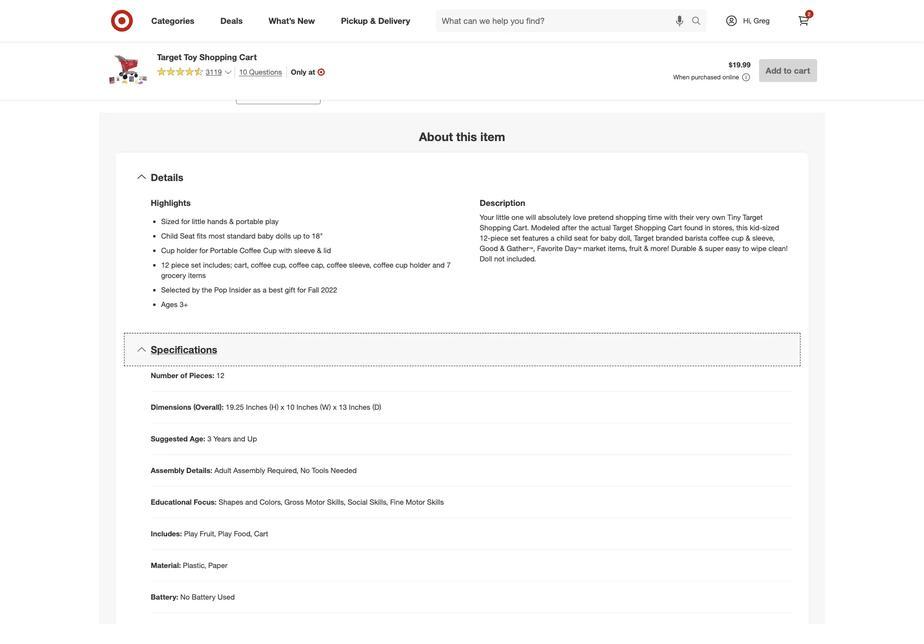 Task type: locate. For each thing, give the bounding box(es) containing it.
0 horizontal spatial baby
[[258, 232, 274, 240]]

1 cup from the left
[[161, 246, 175, 255]]

cup left 7
[[396, 261, 408, 270]]

1 vertical spatial cup
[[396, 261, 408, 270]]

target toy shopping cart, 6 of 18 image
[[283, 0, 450, 73]]

0 horizontal spatial this
[[456, 129, 477, 144]]

0 horizontal spatial piece
[[171, 261, 189, 270]]

inches right 13
[[349, 403, 370, 412]]

delivery
[[378, 15, 410, 26]]

cart,
[[234, 261, 249, 270]]

to inside description your little one will absolutely love pretend shopping time with their very own tiny target shopping cart. modeled after the actual target shopping cart found in stores, this kid-sized 12-piece set features a child seat for baby doll, target branded barista coffee cup & sleeve, good & gather™, favorite day™ market items, fruit & more! durable & super easy to wipe clean! doll not included.
[[743, 244, 749, 253]]

target
[[157, 52, 182, 62], [743, 213, 763, 222], [613, 223, 633, 232], [634, 234, 654, 243]]

1 horizontal spatial shopping
[[480, 223, 511, 232]]

set up the items
[[191, 261, 201, 270]]

about this item
[[419, 129, 505, 144]]

and
[[432, 261, 445, 270], [233, 434, 245, 443], [245, 498, 258, 507]]

top
[[529, 21, 541, 29]]

clean!
[[769, 244, 788, 253]]

2 cup from the left
[[263, 246, 277, 255]]

little down description
[[496, 213, 510, 222]]

little inside description your little one will absolutely love pretend shopping time with their very own tiny target shopping cart. modeled after the actual target shopping cart found in stores, this kid-sized 12-piece set features a child seat for baby doll, target branded barista coffee cup & sleeve, good & gather™, favorite day™ market items, fruit & more! durable & super easy to wipe clean! doll not included.
[[496, 213, 510, 222]]

1 horizontal spatial with
[[664, 213, 678, 222]]

at
[[308, 68, 315, 76]]

and inside 12 piece set includes; cart, coffee cup, coffee cap, coffee sleeve, coffee cup holder and 7 grocery items
[[432, 261, 445, 270]]

1 vertical spatial holder
[[410, 261, 430, 270]]

add to cart
[[766, 65, 810, 76]]

sleeve, inside description your little one will absolutely love pretend shopping time with their very own tiny target shopping cart. modeled after the actual target shopping cart found in stores, this kid-sized 12-piece set features a child seat for baby doll, target branded barista coffee cup & sleeve, good & gather™, favorite day™ market items, fruit & more! durable & super easy to wipe clean! doll not included.
[[752, 234, 775, 243]]

the inside description your little one will absolutely love pretend shopping time with their very own tiny target shopping cart. modeled after the actual target shopping cart found in stores, this kid-sized 12-piece set features a child seat for baby doll, target branded barista coffee cup & sleeve, good & gather™, favorite day™ market items, fruit & more! durable & super easy to wipe clean! doll not included.
[[579, 223, 589, 232]]

cart up 10 questions link
[[239, 52, 257, 62]]

set up gather™,
[[511, 234, 520, 243]]

1 horizontal spatial cup
[[732, 234, 744, 243]]

& right the pickup
[[370, 15, 376, 26]]

plastic,
[[183, 561, 206, 570]]

cart right food,
[[254, 529, 268, 538]]

cup up easy
[[732, 234, 744, 243]]

piece up the 'good'
[[491, 234, 508, 243]]

shopping up the 3119
[[199, 52, 237, 62]]

child
[[557, 234, 572, 243]]

found
[[684, 223, 703, 232]]

1 inches from the left
[[246, 403, 267, 412]]

baby inside description your little one will absolutely love pretend shopping time with their very own tiny target shopping cart. modeled after the actual target shopping cart found in stores, this kid-sized 12-piece set features a child seat for baby doll, target branded barista coffee cup & sleeve, good & gather™, favorite day™ market items, fruit & more! durable & super easy to wipe clean! doll not included.
[[601, 234, 617, 243]]

0 vertical spatial 12
[[161, 261, 169, 270]]

play left fruit,
[[184, 529, 198, 538]]

0 vertical spatial to
[[784, 65, 792, 76]]

target left toy
[[157, 52, 182, 62]]

shopping down your
[[480, 223, 511, 232]]

assembly right adult
[[233, 466, 265, 475]]

holder left 7
[[410, 261, 430, 270]]

bullseye's top toys button
[[475, 14, 558, 37]]

1 horizontal spatial this
[[736, 223, 748, 232]]

cart up branded
[[668, 223, 682, 232]]

0 horizontal spatial the
[[202, 286, 212, 294]]

1 vertical spatial no
[[180, 593, 190, 601]]

0 vertical spatial this
[[456, 129, 477, 144]]

shapes
[[219, 498, 243, 507]]

grocery
[[161, 271, 186, 280]]

little for description
[[496, 213, 510, 222]]

little up fits
[[192, 217, 205, 226]]

this
[[456, 129, 477, 144], [736, 223, 748, 232]]

for up market
[[590, 234, 599, 243]]

skills, left fine
[[370, 498, 388, 507]]

your
[[480, 213, 494, 222]]

1 horizontal spatial play
[[218, 529, 232, 538]]

0 vertical spatial sleeve,
[[752, 234, 775, 243]]

What can we help you find? suggestions appear below search field
[[436, 9, 694, 32]]

1 horizontal spatial little
[[496, 213, 510, 222]]

shopping down the time
[[635, 223, 666, 232]]

0 vertical spatial with
[[664, 213, 678, 222]]

baby
[[258, 232, 274, 240], [601, 234, 617, 243]]

sleeve
[[294, 246, 315, 255]]

a up favorite on the right top of page
[[551, 234, 555, 243]]

1 horizontal spatial inches
[[297, 403, 318, 412]]

hi,
[[743, 16, 752, 25]]

assembly
[[151, 466, 184, 475], [233, 466, 265, 475]]

0 horizontal spatial 10
[[239, 67, 247, 76]]

1 horizontal spatial 10
[[286, 403, 295, 412]]

0 horizontal spatial a
[[263, 286, 267, 294]]

advertisement region
[[475, 45, 817, 84]]

0 horizontal spatial assembly
[[151, 466, 184, 475]]

cup inside description your little one will absolutely love pretend shopping time with their very own tiny target shopping cart. modeled after the actual target shopping cart found in stores, this kid-sized 12-piece set features a child seat for baby doll, target branded barista coffee cup & sleeve, good & gather™, favorite day™ market items, fruit & more! durable & super easy to wipe clean! doll not included.
[[732, 234, 744, 243]]

1 horizontal spatial motor
[[406, 498, 425, 507]]

0 vertical spatial cup
[[732, 234, 744, 243]]

1 horizontal spatial a
[[551, 234, 555, 243]]

this inside description your little one will absolutely love pretend shopping time with their very own tiny target shopping cart. modeled after the actual target shopping cart found in stores, this kid-sized 12-piece set features a child seat for baby doll, target branded barista coffee cup & sleeve, good & gather™, favorite day™ market items, fruit & more! durable & super easy to wipe clean! doll not included.
[[736, 223, 748, 232]]

baby down "play"
[[258, 232, 274, 240]]

what's new link
[[260, 9, 328, 32]]

own
[[712, 213, 725, 222]]

target toy shopping cart
[[157, 52, 257, 62]]

0 horizontal spatial no
[[180, 593, 190, 601]]

dimensions (overall): 19.25 inches (h) x 10 inches (w) x 13 inches (d)
[[151, 403, 381, 412]]

0 vertical spatial set
[[511, 234, 520, 243]]

1 vertical spatial with
[[279, 246, 292, 255]]

12 right 'pieces:'
[[216, 371, 224, 380]]

1 horizontal spatial skills,
[[370, 498, 388, 507]]

12 up grocery
[[161, 261, 169, 270]]

baby down actual at the top
[[601, 234, 617, 243]]

2 play from the left
[[218, 529, 232, 538]]

time
[[648, 213, 662, 222]]

play right fruit,
[[218, 529, 232, 538]]

3119
[[206, 68, 222, 76]]

no left tools
[[300, 466, 310, 475]]

(overall):
[[193, 403, 224, 412]]

inches left (h)
[[246, 403, 267, 412]]

7
[[447, 261, 451, 270]]

assembly down suggested
[[151, 466, 184, 475]]

10 left questions
[[239, 67, 247, 76]]

with down dolls
[[279, 246, 292, 255]]

1 vertical spatial a
[[263, 286, 267, 294]]

no
[[300, 466, 310, 475], [180, 593, 190, 601]]

suggested
[[151, 434, 188, 443]]

cup up cup,
[[263, 246, 277, 255]]

inches
[[246, 403, 267, 412], [297, 403, 318, 412], [349, 403, 370, 412]]

10 right (h)
[[286, 403, 295, 412]]

with right the time
[[664, 213, 678, 222]]

little
[[496, 213, 510, 222], [192, 217, 205, 226]]

and left 7
[[432, 261, 445, 270]]

gross
[[284, 498, 304, 507]]

x right (h)
[[281, 403, 284, 412]]

(d)
[[372, 403, 381, 412]]

image of target toy shopping cart image
[[107, 50, 149, 91]]

1 horizontal spatial assembly
[[233, 466, 265, 475]]

1 assembly from the left
[[151, 466, 184, 475]]

to right the add
[[784, 65, 792, 76]]

2 horizontal spatial to
[[784, 65, 792, 76]]

1 vertical spatial and
[[233, 434, 245, 443]]

cup down 'child' at the top left
[[161, 246, 175, 255]]

1 vertical spatial to
[[303, 232, 310, 240]]

the up seat
[[579, 223, 589, 232]]

the
[[579, 223, 589, 232], [202, 286, 212, 294]]

1 horizontal spatial cup
[[263, 246, 277, 255]]

holder down seat
[[177, 246, 197, 255]]

with inside description your little one will absolutely love pretend shopping time with their very own tiny target shopping cart. modeled after the actual target shopping cart found in stores, this kid-sized 12-piece set features a child seat for baby doll, target branded barista coffee cup & sleeve, good & gather™, favorite day™ market items, fruit & more! durable & super easy to wipe clean! doll not included.
[[664, 213, 678, 222]]

barista
[[685, 234, 707, 243]]

0 horizontal spatial x
[[281, 403, 284, 412]]

1 vertical spatial 10
[[286, 403, 295, 412]]

2 vertical spatial and
[[245, 498, 258, 507]]

1 horizontal spatial no
[[300, 466, 310, 475]]

0 vertical spatial the
[[579, 223, 589, 232]]

0 horizontal spatial 12
[[161, 261, 169, 270]]

1 vertical spatial piece
[[171, 261, 189, 270]]

0 horizontal spatial cup
[[161, 246, 175, 255]]

search
[[687, 16, 712, 27]]

1 vertical spatial the
[[202, 286, 212, 294]]

about
[[419, 129, 453, 144]]

selected by the pop insider as a best gift for fall 2022
[[161, 286, 337, 294]]

2 horizontal spatial inches
[[349, 403, 370, 412]]

1 horizontal spatial piece
[[491, 234, 508, 243]]

motor right gross
[[306, 498, 325, 507]]

shopping
[[616, 213, 646, 222]]

0 horizontal spatial to
[[303, 232, 310, 240]]

1 vertical spatial 12
[[216, 371, 224, 380]]

focus:
[[194, 498, 217, 507]]

& left lid
[[317, 246, 322, 255]]

0 horizontal spatial set
[[191, 261, 201, 270]]

highlights
[[151, 198, 191, 208]]

seat
[[180, 232, 195, 240]]

market
[[583, 244, 606, 253]]

0 vertical spatial cart
[[239, 52, 257, 62]]

to right up
[[303, 232, 310, 240]]

description
[[480, 198, 525, 208]]

material:
[[151, 561, 181, 570]]

good
[[480, 244, 498, 253]]

specifications button
[[124, 333, 800, 366]]

target up the doll,
[[613, 223, 633, 232]]

1 horizontal spatial set
[[511, 234, 520, 243]]

sized for little hands & portable play
[[161, 217, 279, 226]]

0 horizontal spatial inches
[[246, 403, 267, 412]]

a right as
[[263, 286, 267, 294]]

0 vertical spatial a
[[551, 234, 555, 243]]

sleeve, right cap, at the top of the page
[[349, 261, 371, 270]]

skills, left the social
[[327, 498, 346, 507]]

portable
[[210, 246, 238, 255]]

2 vertical spatial to
[[743, 244, 749, 253]]

the right by
[[202, 286, 212, 294]]

1 horizontal spatial holder
[[410, 261, 430, 270]]

piece inside description your little one will absolutely love pretend shopping time with their very own tiny target shopping cart. modeled after the actual target shopping cart found in stores, this kid-sized 12-piece set features a child seat for baby doll, target branded barista coffee cup & sleeve, good & gather™, favorite day™ market items, fruit & more! durable & super easy to wipe clean! doll not included.
[[491, 234, 508, 243]]

0 vertical spatial piece
[[491, 234, 508, 243]]

$19.99
[[729, 60, 751, 69]]

1 vertical spatial set
[[191, 261, 201, 270]]

0 vertical spatial 10
[[239, 67, 247, 76]]

easy
[[726, 244, 741, 253]]

x left 13
[[333, 403, 337, 412]]

&
[[370, 15, 376, 26], [229, 217, 234, 226], [746, 234, 750, 243], [500, 244, 505, 253], [644, 244, 649, 253], [699, 244, 703, 253], [317, 246, 322, 255]]

tiny
[[727, 213, 741, 222]]

to right easy
[[743, 244, 749, 253]]

used
[[218, 593, 235, 601]]

0 horizontal spatial holder
[[177, 246, 197, 255]]

1 horizontal spatial the
[[579, 223, 589, 232]]

1 motor from the left
[[306, 498, 325, 507]]

12 piece set includes; cart, coffee cup, coffee cap, coffee sleeve, coffee cup holder and 7 grocery items
[[161, 261, 451, 280]]

0 horizontal spatial skills,
[[327, 498, 346, 507]]

1 vertical spatial sleeve,
[[349, 261, 371, 270]]

details button
[[124, 161, 800, 194]]

0 vertical spatial and
[[432, 261, 445, 270]]

1 vertical spatial this
[[736, 223, 748, 232]]

includes;
[[203, 261, 232, 270]]

to
[[784, 65, 792, 76], [303, 232, 310, 240], [743, 244, 749, 253]]

0 horizontal spatial sleeve,
[[349, 261, 371, 270]]

required,
[[267, 466, 298, 475]]

0 vertical spatial holder
[[177, 246, 197, 255]]

pretend
[[588, 213, 614, 222]]

10
[[239, 67, 247, 76], [286, 403, 295, 412]]

3
[[207, 434, 211, 443]]

1 horizontal spatial to
[[743, 244, 749, 253]]

motor right fine
[[406, 498, 425, 507]]

little for sized
[[192, 217, 205, 226]]

0 horizontal spatial cup
[[396, 261, 408, 270]]

what's new
[[269, 15, 315, 26]]

number of pieces: 12
[[151, 371, 224, 380]]

no left the battery
[[180, 593, 190, 601]]

1 horizontal spatial sleeve,
[[752, 234, 775, 243]]

sized
[[161, 217, 179, 226]]

1 horizontal spatial x
[[333, 403, 337, 412]]

fruit,
[[200, 529, 216, 538]]

1 play from the left
[[184, 529, 198, 538]]

details
[[151, 171, 183, 183]]

set inside 12 piece set includes; cart, coffee cup, coffee cap, coffee sleeve, coffee cup holder and 7 grocery items
[[191, 261, 201, 270]]

1 horizontal spatial baby
[[601, 234, 617, 243]]

0 horizontal spatial little
[[192, 217, 205, 226]]

fall
[[308, 286, 319, 294]]

educational
[[151, 498, 192, 507]]

and left "colors,"
[[245, 498, 258, 507]]

& right hands
[[229, 217, 234, 226]]

when purchased online
[[673, 73, 739, 81]]

and left up
[[233, 434, 245, 443]]

0 horizontal spatial motor
[[306, 498, 325, 507]]

2 skills, from the left
[[370, 498, 388, 507]]

2 vertical spatial cart
[[254, 529, 268, 538]]

wipe
[[751, 244, 767, 253]]

& down the kid-
[[746, 234, 750, 243]]

0 horizontal spatial play
[[184, 529, 198, 538]]

sleeve, up wipe
[[752, 234, 775, 243]]

suggested age: 3 years and up
[[151, 434, 257, 443]]

1 vertical spatial cart
[[668, 223, 682, 232]]

12
[[161, 261, 169, 270], [216, 371, 224, 380]]

this down tiny at the right top of page
[[736, 223, 748, 232]]

features
[[522, 234, 549, 243]]

only at
[[291, 68, 315, 76]]

this left item
[[456, 129, 477, 144]]

& up not
[[500, 244, 505, 253]]

piece up grocery
[[171, 261, 189, 270]]

very
[[696, 213, 710, 222]]

inches left the "(w)"
[[297, 403, 318, 412]]

more!
[[651, 244, 669, 253]]



Task type: vqa. For each thing, say whether or not it's contained in the screenshot.
for in the Description Your little one will absolutely love pretend shopping time with their very own Tiny Target Shopping Cart. Modeled after the actual Target Shopping Cart found in stores, this kid-sized 12-piece set features a child seat for baby doll, Target branded barista coffee cup & sleeve, Good & Gather™, Favorite Day™ market items, fruit & more! Durable & super easy to wipe clean! Doll not included.
yes



Task type: describe. For each thing, give the bounding box(es) containing it.
a inside description your little one will absolutely love pretend shopping time with their very own tiny target shopping cart. modeled after the actual target shopping cart found in stores, this kid-sized 12-piece set features a child seat for baby doll, target branded barista coffee cup & sleeve, good & gather™, favorite day™ market items, fruit & more! durable & super easy to wipe clean! doll not included.
[[551, 234, 555, 243]]

when
[[673, 73, 690, 81]]

target up the kid-
[[743, 213, 763, 222]]

favorite
[[537, 244, 563, 253]]

fruit
[[629, 244, 642, 253]]

details:
[[186, 466, 212, 475]]

insider
[[229, 286, 251, 294]]

durable
[[671, 244, 696, 253]]

cup inside 12 piece set includes; cart, coffee cup, coffee cap, coffee sleeve, coffee cup holder and 7 grocery items
[[396, 261, 408, 270]]

target toy shopping cart, 5 of 18 image
[[107, 0, 274, 73]]

of
[[180, 371, 187, 380]]

items,
[[608, 244, 627, 253]]

standard
[[227, 232, 256, 240]]

actual
[[591, 223, 611, 232]]

pickup & delivery
[[341, 15, 410, 26]]

battery
[[192, 593, 216, 601]]

assembly details: adult assembly required, no tools needed
[[151, 466, 357, 475]]

specifications
[[151, 344, 217, 356]]

target up fruit
[[634, 234, 654, 243]]

2 inches from the left
[[297, 403, 318, 412]]

only
[[291, 68, 306, 76]]

their
[[680, 213, 694, 222]]

material: plastic, paper
[[151, 561, 228, 570]]

sleeve, inside 12 piece set includes; cart, coffee cup, coffee cap, coffee sleeve, coffee cup holder and 7 grocery items
[[349, 261, 371, 270]]

doll,
[[619, 234, 632, 243]]

food,
[[234, 529, 252, 538]]

for up seat
[[181, 217, 190, 226]]

for inside description your little one will absolutely love pretend shopping time with their very own tiny target shopping cart. modeled after the actual target shopping cart found in stores, this kid-sized 12-piece set features a child seat for baby doll, target branded barista coffee cup & sleeve, good & gather™, favorite day™ market items, fruit & more! durable & super easy to wipe clean! doll not included.
[[590, 234, 599, 243]]

bullseye's
[[495, 21, 527, 29]]

2 link
[[792, 9, 815, 32]]

toys
[[543, 21, 558, 29]]

kid-
[[750, 223, 762, 232]]

ages
[[161, 300, 178, 309]]

2022
[[321, 286, 337, 294]]

to inside button
[[784, 65, 792, 76]]

greg
[[754, 16, 770, 25]]

day™
[[565, 244, 581, 253]]

in
[[705, 223, 711, 232]]

dimensions
[[151, 403, 191, 412]]

1 skills, from the left
[[327, 498, 346, 507]]

0 vertical spatial no
[[300, 466, 310, 475]]

1 horizontal spatial 12
[[216, 371, 224, 380]]

cup,
[[273, 261, 287, 270]]

selected
[[161, 286, 190, 294]]

paper
[[208, 561, 228, 570]]

social
[[348, 498, 368, 507]]

stores,
[[713, 223, 734, 232]]

age:
[[190, 434, 205, 443]]

love
[[573, 213, 586, 222]]

not
[[494, 254, 505, 263]]

colors,
[[260, 498, 282, 507]]

piece inside 12 piece set includes; cart, coffee cup, coffee cap, coffee sleeve, coffee cup holder and 7 grocery items
[[171, 261, 189, 270]]

0 horizontal spatial shopping
[[199, 52, 237, 62]]

portable
[[236, 217, 263, 226]]

cart
[[794, 65, 810, 76]]

0 horizontal spatial with
[[279, 246, 292, 255]]

up
[[293, 232, 301, 240]]

19.25
[[226, 403, 244, 412]]

play
[[265, 217, 279, 226]]

will
[[526, 213, 536, 222]]

battery:
[[151, 593, 178, 601]]

1 x from the left
[[281, 403, 284, 412]]

lid
[[324, 246, 331, 255]]

add
[[766, 65, 781, 76]]

2 x from the left
[[333, 403, 337, 412]]

for right 'gift'
[[297, 286, 306, 294]]

18"
[[312, 232, 323, 240]]

hands
[[207, 217, 227, 226]]

2 motor from the left
[[406, 498, 425, 507]]

2 assembly from the left
[[233, 466, 265, 475]]

includes:
[[151, 529, 182, 538]]

coffee
[[240, 246, 261, 255]]

fine
[[390, 498, 404, 507]]

3 inches from the left
[[349, 403, 370, 412]]

battery: no battery used
[[151, 593, 235, 601]]

branded
[[656, 234, 683, 243]]

deals link
[[212, 9, 256, 32]]

for down fits
[[199, 246, 208, 255]]

fits
[[197, 232, 207, 240]]

new
[[298, 15, 315, 26]]

bullseye's top toys
[[495, 21, 558, 29]]

image gallery element
[[107, 0, 450, 104]]

included.
[[507, 254, 536, 263]]

skills
[[427, 498, 444, 507]]

set inside description your little one will absolutely love pretend shopping time with their very own tiny target shopping cart. modeled after the actual target shopping cart found in stores, this kid-sized 12-piece set features a child seat for baby doll, target branded barista coffee cup & sleeve, good & gather™, favorite day™ market items, fruit & more! durable & super easy to wipe clean! doll not included.
[[511, 234, 520, 243]]

ages 3+
[[161, 300, 188, 309]]

includes: play fruit, play food, cart
[[151, 529, 268, 538]]

& down barista
[[699, 244, 703, 253]]

& right fruit
[[644, 244, 649, 253]]

12 inside 12 piece set includes; cart, coffee cup, coffee cap, coffee sleeve, coffee cup holder and 7 grocery items
[[161, 261, 169, 270]]

coffee inside description your little one will absolutely love pretend shopping time with their very own tiny target shopping cart. modeled after the actual target shopping cart found in stores, this kid-sized 12-piece set features a child seat for baby doll, target branded barista coffee cup & sleeve, good & gather™, favorite day™ market items, fruit & more! durable & super easy to wipe clean! doll not included.
[[709, 234, 730, 243]]

modeled
[[531, 223, 560, 232]]

items
[[188, 271, 206, 280]]

cart.
[[513, 223, 529, 232]]

2 horizontal spatial shopping
[[635, 223, 666, 232]]

cart inside description your little one will absolutely love pretend shopping time with their very own tiny target shopping cart. modeled after the actual target shopping cart found in stores, this kid-sized 12-piece set features a child seat for baby doll, target branded barista coffee cup & sleeve, good & gather™, favorite day™ market items, fruit & more! durable & super easy to wipe clean! doll not included.
[[668, 223, 682, 232]]

holder inside 12 piece set includes; cart, coffee cup, coffee cap, coffee sleeve, coffee cup holder and 7 grocery items
[[410, 261, 430, 270]]

sized
[[762, 223, 779, 232]]

by
[[192, 286, 200, 294]]

(h)
[[269, 403, 279, 412]]

add to cart button
[[759, 59, 817, 82]]



